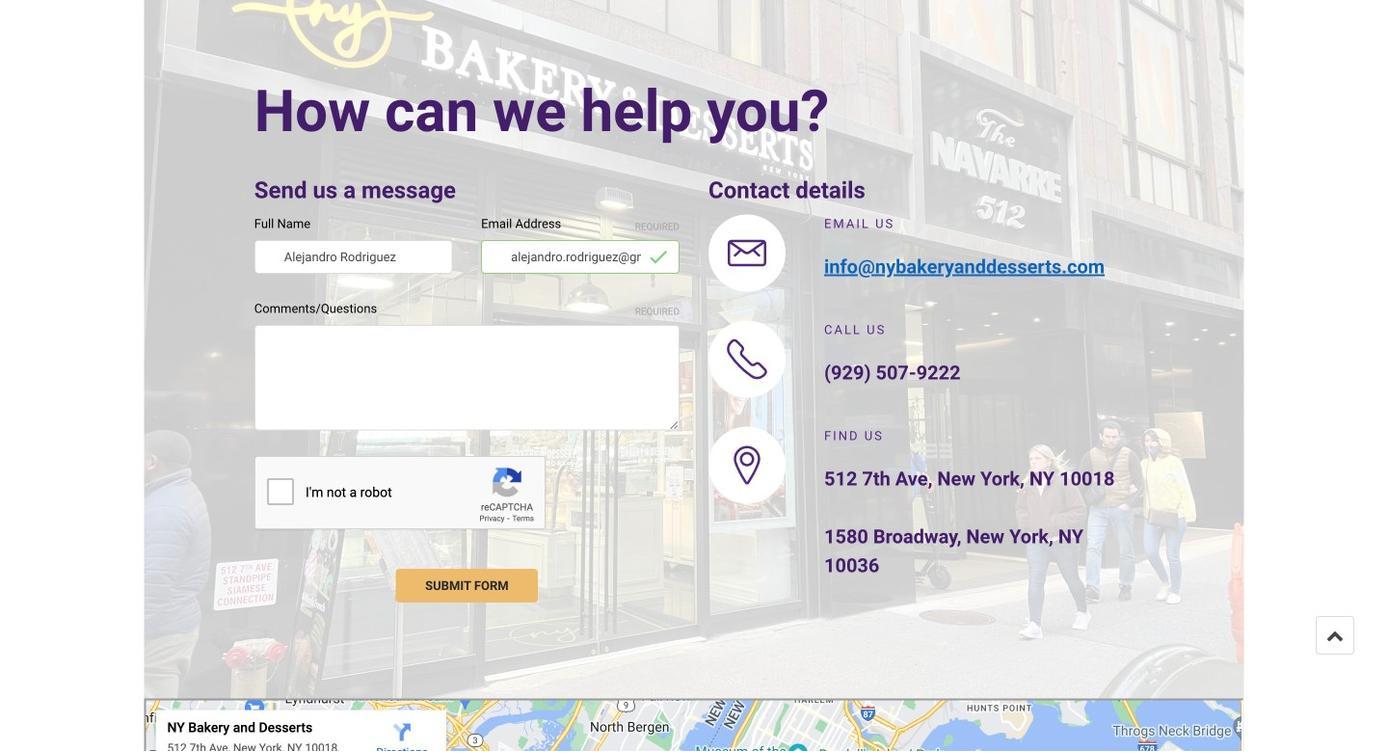 Task type: vqa. For each thing, say whether or not it's contained in the screenshot.
top tab list
no



Task type: locate. For each thing, give the bounding box(es) containing it.
None text field
[[481, 240, 680, 274]]

None submit
[[396, 569, 538, 602]]

None text field
[[254, 240, 453, 274], [254, 325, 680, 430], [254, 240, 453, 274], [254, 325, 680, 430]]

top of page image
[[1327, 627, 1344, 644]]



